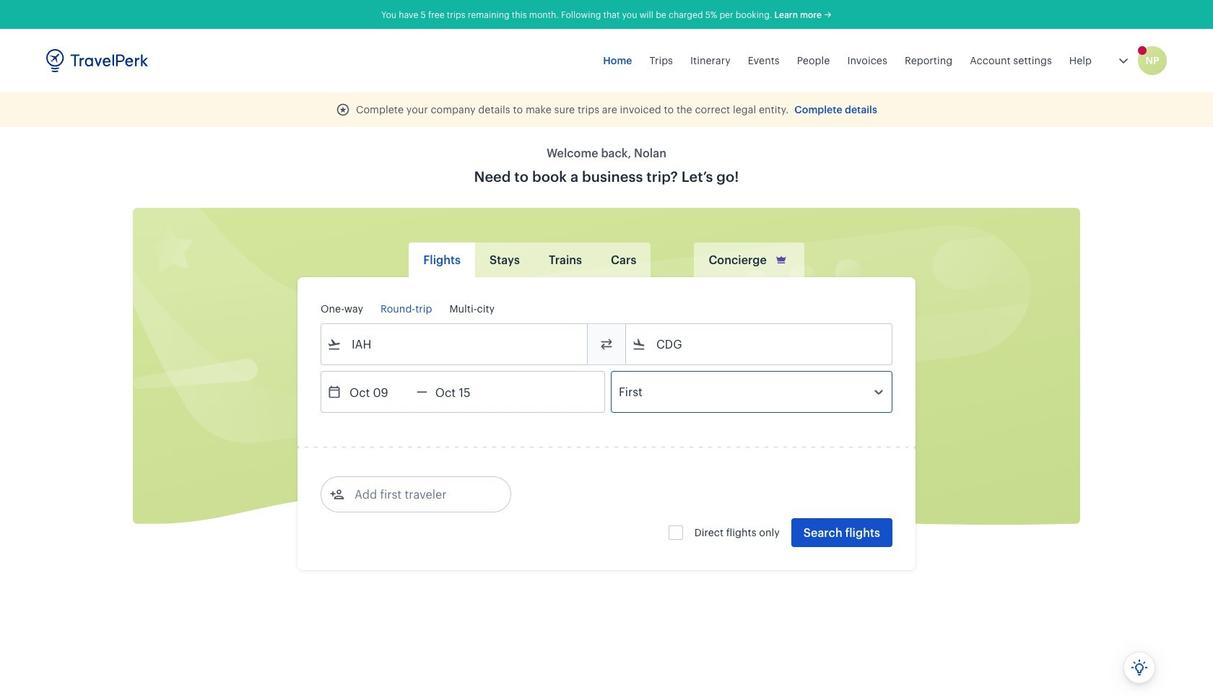 Task type: locate. For each thing, give the bounding box(es) containing it.
Add first traveler search field
[[344, 483, 495, 506]]

Depart text field
[[342, 372, 417, 412]]

To search field
[[646, 333, 873, 356]]



Task type: describe. For each thing, give the bounding box(es) containing it.
From search field
[[342, 333, 568, 356]]

Return text field
[[427, 372, 502, 412]]



